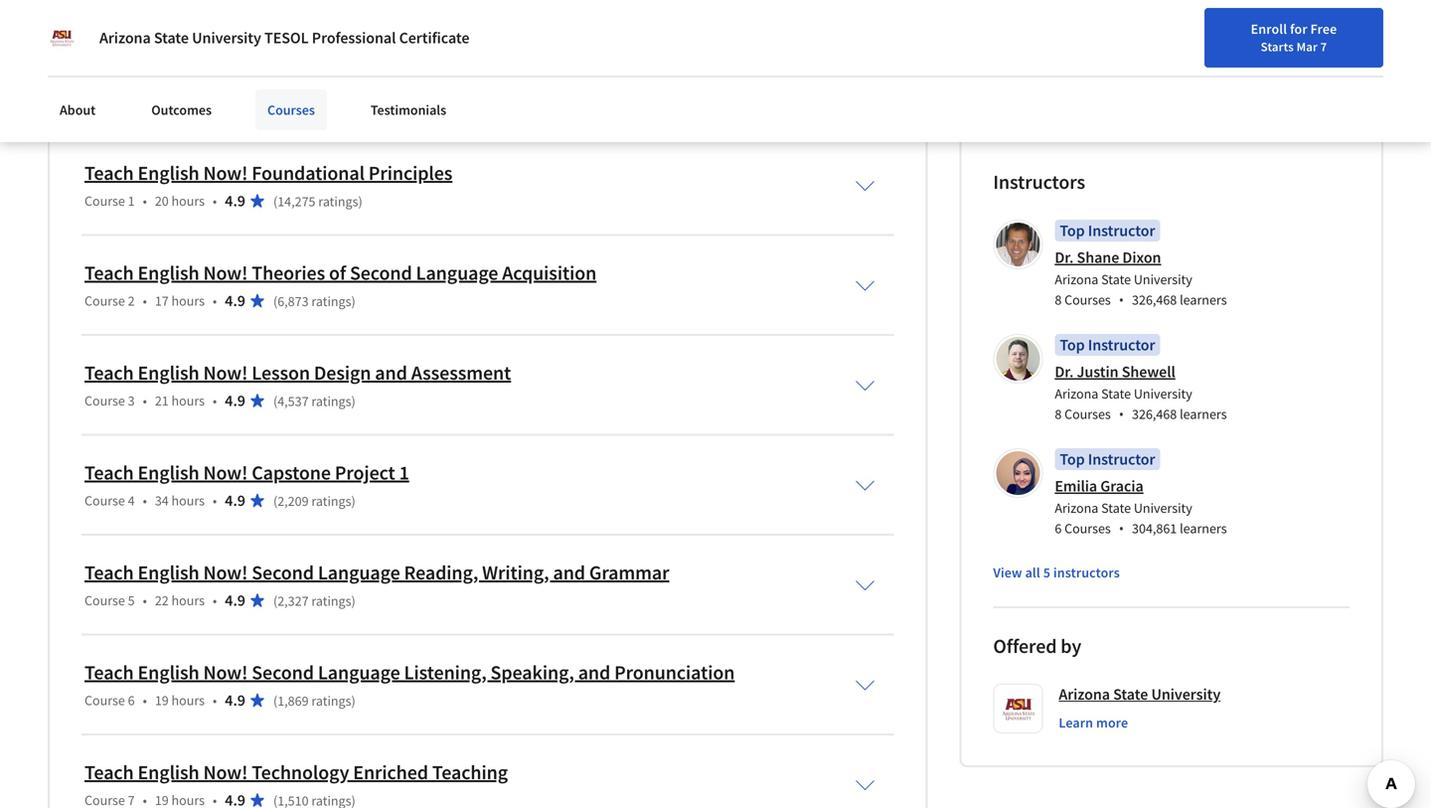 Task type: describe. For each thing, give the bounding box(es) containing it.
courses inside top instructor dr. shane dixon arizona state university 8 courses • 326,468 learners
[[1065, 291, 1111, 309]]

now! for teach english now! second language reading, writing, and grammar
[[203, 560, 248, 585]]

teach english now! theories of second language acquisition
[[84, 261, 597, 286]]

dr. shane dixon link
[[1055, 248, 1162, 268]]

english for teach english now! lesson design and assessment
[[138, 361, 199, 385]]

gracia
[[1101, 476, 1144, 496]]

english for teach english now! second language listening, speaking, and pronunciation
[[138, 660, 199, 685]]

17
[[155, 292, 169, 310]]

expert
[[412, 50, 455, 70]]

enroll
[[1251, 20, 1288, 38]]

testimonials
[[371, 101, 446, 119]]

1 horizontal spatial a
[[789, 2, 797, 22]]

outcomes
[[151, 101, 212, 119]]

career
[[1233, 23, 1271, 41]]

english for teach english now! technology enriched teaching
[[138, 760, 199, 785]]

ratings down the 'foundational'
[[318, 193, 358, 210]]

course 1 • 20 hours •
[[84, 192, 217, 210]]

course for teach english now! second language reading, writing, and grammar
[[84, 592, 125, 610]]

of
[[329, 261, 346, 286]]

304,861
[[1132, 520, 1177, 538]]

submit
[[208, 50, 255, 70]]

now! for teach english now! capstone project 1
[[203, 460, 248, 485]]

second for reading,
[[252, 560, 314, 585]]

( for listening,
[[273, 692, 278, 710]]

• inside top instructor emilia gracia arizona state university 6 courses • 304,861 learners
[[1119, 519, 1124, 538]]

university inside arizona state university learn more
[[1152, 685, 1221, 705]]

join for free link
[[1338, 15, 1426, 53]]

hours for teach english now! theories of second language acquisition
[[172, 292, 205, 310]]

• right 21
[[213, 392, 217, 410]]

0 horizontal spatial professional
[[48, 26, 130, 46]]

• right 2
[[143, 292, 147, 310]]

teaching,
[[651, 2, 712, 22]]

( 2,327 ratings )
[[273, 592, 356, 610]]

7
[[1321, 39, 1327, 55]]

• down teach english now! capstone project 1
[[213, 492, 217, 510]]

1 ( from the top
[[273, 193, 278, 210]]

course 2 • 17 hours •
[[84, 292, 217, 310]]

professional
[[312, 28, 396, 48]]

• right 17
[[213, 292, 217, 310]]

lesson
[[437, 2, 480, 22]]

log in link
[[1281, 20, 1336, 44]]

emilia gracia link
[[1055, 476, 1144, 496]]

1 horizontal spatial in
[[1315, 23, 1326, 41]]

mar
[[1297, 39, 1318, 55]]

hours for teach english now! second language listening, speaking, and pronunciation
[[172, 692, 205, 709]]

2,327
[[278, 592, 309, 610]]

courses inside top instructor emilia gracia arizona state university 6 courses • 304,861 learners
[[1065, 520, 1111, 538]]

1 4.9 from the top
[[225, 191, 246, 211]]

capstone inside "throughout this professional certificate, learners will write lesson plans, record themselves teaching, and create a professional teaching portfolio that is sure to impress current or future employers. in the final capstone course, you will have the opportunity to submit a teaching portfolio for expert review."
[[667, 26, 729, 46]]

your
[[1175, 23, 1201, 41]]

• left 19
[[143, 692, 147, 709]]

teach english now! foundational principles link
[[84, 161, 453, 186]]

( for reading,
[[273, 592, 278, 610]]

• left 20
[[143, 192, 147, 210]]

instructor for justin
[[1088, 335, 1156, 355]]

throughout this professional certificate, learners will write lesson plans, record themselves teaching, and create a professional teaching portfolio that is sure to impress current or future employers. in the final capstone course, you will have the opportunity to submit a teaching portfolio for expert review.
[[48, 2, 838, 70]]

english for teach english now! foundational principles
[[138, 161, 199, 186]]

ratings for listening,
[[311, 692, 351, 710]]

4.9 for reading,
[[225, 591, 246, 611]]

teaching
[[432, 760, 508, 785]]

arizona state university image
[[48, 24, 76, 52]]

6,873
[[278, 292, 309, 310]]

1,869
[[278, 692, 309, 710]]

throughout
[[48, 2, 127, 22]]

1 vertical spatial 6
[[128, 692, 135, 709]]

top instructor dr. shane dixon arizona state university 8 courses • 326,468 learners
[[1055, 221, 1227, 309]]

• right 19
[[213, 692, 217, 709]]

dr. for dr. justin shewell
[[1055, 362, 1074, 382]]

• right 3
[[143, 392, 147, 410]]

0 horizontal spatial 5
[[128, 592, 135, 610]]

record
[[526, 2, 569, 22]]

hours for teach english now! foundational principles
[[172, 192, 205, 210]]

final
[[634, 26, 664, 46]]

dixon
[[1123, 248, 1162, 268]]

( 2,209 ratings )
[[273, 492, 356, 510]]

outcomes link
[[139, 89, 224, 130]]

0 horizontal spatial teaching
[[133, 26, 190, 46]]

( for and
[[273, 392, 278, 410]]

offered
[[993, 634, 1057, 659]]

course 3 • 21 hours •
[[84, 392, 217, 410]]

1 vertical spatial the
[[83, 50, 105, 70]]

teach english now! lesson design and assessment
[[84, 361, 511, 385]]

arizona inside arizona state university learn more
[[1059, 685, 1110, 705]]

courses inside "link"
[[267, 101, 315, 119]]

university inside the 'top instructor dr. justin shewell arizona state university 8 courses • 326,468 learners'
[[1134, 385, 1193, 403]]

( for second
[[273, 292, 278, 310]]

join
[[1343, 25, 1370, 43]]

1 vertical spatial portfolio
[[329, 50, 387, 70]]

shewell
[[1122, 362, 1176, 382]]

ratings for reading,
[[311, 592, 351, 610]]

state up opportunity
[[154, 28, 189, 48]]

english for teach english now! theories of second language acquisition
[[138, 261, 199, 286]]

6 inside top instructor emilia gracia arizona state university 6 courses • 304,861 learners
[[1055, 520, 1062, 538]]

course for teach english now! lesson design and assessment
[[84, 392, 125, 410]]

and right speaking,
[[578, 660, 611, 685]]

ratings for and
[[311, 392, 351, 410]]

that
[[254, 26, 282, 46]]

4.9 for and
[[225, 391, 246, 411]]

design
[[314, 361, 371, 385]]

1 horizontal spatial the
[[609, 26, 631, 46]]

have
[[48, 50, 80, 70]]

( 6,873 ratings )
[[273, 292, 356, 310]]

speaking,
[[491, 660, 574, 685]]

write
[[400, 2, 434, 22]]

instructors
[[1054, 564, 1120, 582]]

) for and
[[351, 392, 356, 410]]

view all 5 instructors
[[993, 564, 1120, 582]]

dr. justin shewell image
[[996, 337, 1040, 381]]

teach for teach english now! lesson design and assessment
[[84, 361, 134, 385]]

free for join for free
[[1393, 25, 1420, 43]]

now! for teach english now! theories of second language acquisition
[[203, 261, 248, 286]]

learners inside top instructor dr. shane dixon arizona state university 8 courses • 326,468 learners
[[1180, 291, 1227, 309]]

for for join
[[1373, 25, 1391, 43]]

course for teach english now! theories of second language acquisition
[[84, 292, 125, 310]]

course 5 • 22 hours •
[[84, 592, 217, 610]]

teach english now! second language reading, writing, and grammar link
[[84, 560, 670, 585]]

more
[[1097, 714, 1129, 732]]

project
[[335, 460, 395, 485]]

or
[[455, 26, 469, 46]]

teach for teach english now! capstone project 1
[[84, 460, 134, 485]]

0 horizontal spatial 1
[[128, 192, 135, 210]]

find your new career link
[[1136, 20, 1281, 45]]

4.9 for listening,
[[225, 691, 246, 710]]

enriched
[[353, 760, 428, 785]]

1 vertical spatial a
[[258, 50, 266, 70]]

teach english now! technology enriched teaching
[[84, 760, 508, 785]]

teach english now! second language listening, speaking, and pronunciation
[[84, 660, 735, 685]]

course for teach english now! capstone project 1
[[84, 492, 125, 510]]

view all 5 instructors button
[[993, 563, 1120, 583]]

4.9 for 1
[[225, 491, 246, 511]]

now! for teach english now! second language listening, speaking, and pronunciation
[[203, 660, 248, 685]]

8 for dr. justin shewell
[[1055, 405, 1062, 423]]

) for listening,
[[351, 692, 356, 710]]

by
[[1061, 634, 1082, 659]]

top for gracia
[[1060, 450, 1085, 469]]

log
[[1291, 23, 1312, 41]]

free for enroll for free starts mar 7
[[1311, 20, 1337, 38]]

arizona inside top instructor dr. shane dixon arizona state university 8 courses • 326,468 learners
[[1055, 271, 1099, 288]]

emilia
[[1055, 476, 1098, 496]]

1 vertical spatial 1
[[399, 460, 409, 485]]

create
[[744, 2, 785, 22]]

foundational
[[252, 161, 365, 186]]

language for listening,
[[318, 660, 400, 685]]

19
[[155, 692, 169, 709]]

0 vertical spatial language
[[416, 261, 498, 286]]

learners inside "throughout this professional certificate, learners will write lesson plans, record themselves teaching, and create a professional teaching portfolio that is sure to impress current or future employers. in the final capstone course, you will have the opportunity to submit a teaching portfolio for expert review."
[[316, 2, 370, 22]]

plans,
[[483, 2, 523, 22]]

learn more button
[[1059, 713, 1129, 733]]

certificate
[[399, 28, 470, 48]]

listening,
[[404, 660, 487, 685]]

) for 1
[[351, 492, 356, 510]]

arizona down this
[[99, 28, 151, 48]]

sure
[[299, 26, 327, 46]]

• inside top instructor dr. shane dixon arizona state university 8 courses • 326,468 learners
[[1119, 290, 1124, 309]]

state inside arizona state university learn more
[[1114, 685, 1148, 705]]

instructor for shane
[[1088, 221, 1156, 241]]

and inside "throughout this professional certificate, learners will write lesson plans, record themselves teaching, and create a professional teaching portfolio that is sure to impress current or future employers. in the final capstone course, you will have the opportunity to submit a teaching portfolio for expert review."
[[716, 2, 741, 22]]



Task type: locate. For each thing, give the bounding box(es) containing it.
2 vertical spatial language
[[318, 660, 400, 685]]

state inside top instructor emilia gracia arizona state university 6 courses • 304,861 learners
[[1102, 499, 1131, 517]]

5 inside button
[[1044, 564, 1051, 582]]

1 horizontal spatial professional
[[158, 2, 240, 22]]

2 vertical spatial second
[[252, 660, 314, 685]]

arizona down shane
[[1055, 271, 1099, 288]]

teaching down tesol
[[269, 50, 326, 70]]

1 vertical spatial top
[[1060, 335, 1085, 355]]

3 4.9 from the top
[[225, 391, 246, 411]]

5 left 22
[[128, 592, 135, 610]]

university inside top instructor emilia gracia arizona state university 6 courses • 304,861 learners
[[1134, 499, 1193, 517]]

3 instructor from the top
[[1088, 450, 1156, 469]]

teach up 2
[[84, 261, 134, 286]]

find your new career
[[1146, 23, 1271, 41]]

20
[[155, 192, 169, 210]]

teach for teach english now! second language listening, speaking, and pronunciation
[[84, 660, 134, 685]]

instructor inside the 'top instructor dr. justin shewell arizona state university 8 courses • 326,468 learners'
[[1088, 335, 1156, 355]]

for
[[1290, 20, 1308, 38], [1373, 25, 1391, 43], [391, 50, 409, 70]]

ratings for 1
[[311, 492, 351, 510]]

courses inside the 'top instructor dr. justin shewell arizona state university 8 courses • 326,468 learners'
[[1065, 405, 1111, 423]]

• down dr. justin shewell link at the top right of page
[[1119, 405, 1124, 424]]

assessment
[[411, 361, 511, 385]]

2 4.9 from the top
[[225, 291, 246, 311]]

1 vertical spatial instructor
[[1088, 335, 1156, 355]]

starts
[[1261, 39, 1294, 55]]

a up you
[[789, 2, 797, 22]]

professional down throughout
[[48, 26, 130, 46]]

326,468 for dr. justin shewell
[[1132, 405, 1177, 423]]

to right sure
[[330, 26, 344, 46]]

• right 20
[[213, 192, 217, 210]]

0 horizontal spatial will
[[373, 2, 397, 22]]

0 horizontal spatial capstone
[[252, 460, 331, 485]]

2 hours from the top
[[172, 292, 205, 310]]

) down teach english now! second language reading, writing, and grammar
[[351, 592, 356, 610]]

3 now! from the top
[[203, 361, 248, 385]]

and right writing,
[[553, 560, 586, 585]]

1 vertical spatial language
[[318, 560, 400, 585]]

2 vertical spatial instructor
[[1088, 450, 1156, 469]]

instructor for gracia
[[1088, 450, 1156, 469]]

2 horizontal spatial for
[[1373, 25, 1391, 43]]

second for listening,
[[252, 660, 314, 685]]

teach for teach english now! technology enriched teaching
[[84, 760, 134, 785]]

arizona inside the 'top instructor dr. justin shewell arizona state university 8 courses • 326,468 learners'
[[1055, 385, 1099, 403]]

0 horizontal spatial a
[[258, 50, 266, 70]]

22
[[155, 592, 169, 610]]

teach up the course 5 • 22 hours • in the left bottom of the page
[[84, 560, 134, 585]]

course
[[84, 192, 125, 210], [84, 292, 125, 310], [84, 392, 125, 410], [84, 492, 125, 510], [84, 592, 125, 610], [84, 692, 125, 709]]

ratings for second
[[311, 292, 351, 310]]

3 english from the top
[[138, 361, 199, 385]]

326,468 inside the 'top instructor dr. justin shewell arizona state university 8 courses • 326,468 learners'
[[1132, 405, 1177, 423]]

7 teach from the top
[[84, 760, 134, 785]]

hours right 22
[[172, 592, 205, 610]]

0 vertical spatial instructor
[[1088, 221, 1156, 241]]

english
[[138, 161, 199, 186], [138, 261, 199, 286], [138, 361, 199, 385], [138, 460, 199, 485], [138, 560, 199, 585], [138, 660, 199, 685], [138, 760, 199, 785]]

0 vertical spatial professional
[[158, 2, 240, 22]]

1
[[128, 192, 135, 210], [399, 460, 409, 485]]

will
[[373, 2, 397, 22], [812, 26, 835, 46]]

top inside top instructor dr. shane dixon arizona state university 8 courses • 326,468 learners
[[1060, 221, 1085, 241]]

portfolio down professional
[[329, 50, 387, 70]]

course left 4
[[84, 492, 125, 510]]

6 hours from the top
[[172, 692, 205, 709]]

join for free
[[1343, 25, 1420, 43]]

0 vertical spatial portfolio
[[193, 26, 251, 46]]

( 14,275 ratings )
[[273, 193, 363, 210]]

find
[[1146, 23, 1172, 41]]

8 down dr. justin shewell link at the top right of page
[[1055, 405, 1062, 423]]

) for second
[[351, 292, 356, 310]]

now! left lesson
[[203, 361, 248, 385]]

3
[[128, 392, 135, 410]]

0 vertical spatial top
[[1060, 221, 1085, 241]]

326,468 for dr. shane dixon
[[1132, 291, 1177, 309]]

0 vertical spatial 6
[[1055, 520, 1062, 538]]

2 instructor from the top
[[1088, 335, 1156, 355]]

about link
[[48, 89, 108, 130]]

4 4.9 from the top
[[225, 491, 246, 511]]

free up 7
[[1311, 20, 1337, 38]]

1 horizontal spatial 6
[[1055, 520, 1062, 538]]

1 top from the top
[[1060, 221, 1085, 241]]

courses down shane
[[1065, 291, 1111, 309]]

hours right 17
[[172, 292, 205, 310]]

top up emilia
[[1060, 450, 1085, 469]]

4 now! from the top
[[203, 460, 248, 485]]

review.
[[458, 50, 505, 70]]

state inside top instructor dr. shane dixon arizona state university 8 courses • 326,468 learners
[[1102, 271, 1131, 288]]

learners inside top instructor emilia gracia arizona state university 6 courses • 304,861 learners
[[1180, 520, 1227, 538]]

now! up course 4 • 34 hours •
[[203, 460, 248, 485]]

7 english from the top
[[138, 760, 199, 785]]

courses down emilia gracia link
[[1065, 520, 1111, 538]]

capstone up 2,209
[[252, 460, 331, 485]]

teach english now! lesson design and assessment link
[[84, 361, 511, 385]]

dr. justin shewell link
[[1055, 362, 1176, 382]]

0 horizontal spatial to
[[191, 50, 205, 70]]

offered by
[[993, 634, 1082, 659]]

) for reading,
[[351, 592, 356, 610]]

1 vertical spatial to
[[191, 50, 205, 70]]

• left 22
[[143, 592, 147, 610]]

all
[[1025, 564, 1041, 582]]

1 horizontal spatial for
[[1290, 20, 1308, 38]]

english up 20
[[138, 161, 199, 186]]

326,468
[[1132, 291, 1177, 309], [1132, 405, 1177, 423]]

3 hours from the top
[[172, 392, 205, 410]]

a down that
[[258, 50, 266, 70]]

1 vertical spatial dr.
[[1055, 362, 1074, 382]]

portfolio up submit
[[193, 26, 251, 46]]

top for justin
[[1060, 335, 1085, 355]]

dr. shane dixon image
[[996, 223, 1040, 267]]

teach english now! foundational principles
[[84, 161, 453, 186]]

1 horizontal spatial free
[[1393, 25, 1420, 43]]

4 teach from the top
[[84, 460, 134, 485]]

• left 304,861
[[1119, 519, 1124, 538]]

326,468 inside top instructor dr. shane dixon arizona state university 8 courses • 326,468 learners
[[1132, 291, 1177, 309]]

( for 1
[[273, 492, 278, 510]]

and left create
[[716, 2, 741, 22]]

14,275
[[278, 193, 316, 210]]

instructor
[[1088, 221, 1156, 241], [1088, 335, 1156, 355], [1088, 450, 1156, 469]]

now! up course 6 • 19 hours •
[[203, 660, 248, 685]]

2 dr. from the top
[[1055, 362, 1074, 382]]

0 horizontal spatial for
[[391, 50, 409, 70]]

second right of
[[350, 261, 412, 286]]

principles
[[369, 161, 453, 186]]

theories
[[252, 261, 325, 286]]

for inside "throughout this professional certificate, learners will write lesson plans, record themselves teaching, and create a professional teaching portfolio that is sure to impress current or future employers. in the final capstone course, you will have the opportunity to submit a teaching portfolio for expert review."
[[391, 50, 409, 70]]

impress
[[347, 26, 400, 46]]

1 horizontal spatial portfolio
[[329, 50, 387, 70]]

english up 22
[[138, 560, 199, 585]]

5 4.9 from the top
[[225, 591, 246, 611]]

teach up course 6 • 19 hours •
[[84, 660, 134, 685]]

1 horizontal spatial will
[[812, 26, 835, 46]]

7 now! from the top
[[203, 760, 248, 785]]

course left 19
[[84, 692, 125, 709]]

arizona state university link
[[1059, 684, 1221, 705]]

learners inside the 'top instructor dr. justin shewell arizona state university 8 courses • 326,468 learners'
[[1180, 405, 1227, 423]]

8 inside top instructor dr. shane dixon arizona state university 8 courses • 326,468 learners
[[1055, 291, 1062, 309]]

teach for teach english now! second language reading, writing, and grammar
[[84, 560, 134, 585]]

3 top from the top
[[1060, 450, 1085, 469]]

top for shane
[[1060, 221, 1085, 241]]

8 inside the 'top instructor dr. justin shewell arizona state university 8 courses • 326,468 learners'
[[1055, 405, 1062, 423]]

1 course from the top
[[84, 192, 125, 210]]

course left 22
[[84, 592, 125, 610]]

dr. for dr. shane dixon
[[1055, 248, 1074, 268]]

teach for teach english now! theories of second language acquisition
[[84, 261, 134, 286]]

capstone down teaching,
[[667, 26, 729, 46]]

6 teach from the top
[[84, 660, 134, 685]]

hours for teach english now! second language reading, writing, and grammar
[[172, 592, 205, 610]]

1 horizontal spatial teaching
[[269, 50, 326, 70]]

arizona state university learn more
[[1059, 685, 1221, 732]]

1 hours from the top
[[172, 192, 205, 210]]

now! up the course 5 • 22 hours • in the left bottom of the page
[[203, 560, 248, 585]]

1 horizontal spatial 1
[[399, 460, 409, 485]]

ratings right 2,327
[[311, 592, 351, 610]]

coursera image
[[24, 16, 150, 48]]

pronunciation
[[614, 660, 735, 685]]

1 vertical spatial will
[[812, 26, 835, 46]]

for for enroll
[[1290, 20, 1308, 38]]

arizona
[[99, 28, 151, 48], [1055, 271, 1099, 288], [1055, 385, 1099, 403], [1055, 499, 1099, 517], [1059, 685, 1110, 705]]

1 vertical spatial 8
[[1055, 405, 1062, 423]]

course left 2
[[84, 292, 125, 310]]

top up justin
[[1060, 335, 1085, 355]]

• right 4
[[143, 492, 147, 510]]

dr. inside top instructor dr. shane dixon arizona state university 8 courses • 326,468 learners
[[1055, 248, 1074, 268]]

5 hours from the top
[[172, 592, 205, 610]]

3 ( from the top
[[273, 392, 278, 410]]

2 english from the top
[[138, 261, 199, 286]]

1 right project
[[399, 460, 409, 485]]

top inside the 'top instructor dr. justin shewell arizona state university 8 courses • 326,468 learners'
[[1060, 335, 1085, 355]]

2 teach from the top
[[84, 261, 134, 286]]

language up ( 1,869 ratings )
[[318, 660, 400, 685]]

shane
[[1077, 248, 1120, 268]]

6 4.9 from the top
[[225, 691, 246, 710]]

hours for teach english now! capstone project 1
[[172, 492, 205, 510]]

0 horizontal spatial in
[[593, 26, 606, 46]]

0 horizontal spatial 6
[[128, 692, 135, 709]]

0 vertical spatial 5
[[1044, 564, 1051, 582]]

6 now! from the top
[[203, 660, 248, 685]]

now! left technology
[[203, 760, 248, 785]]

instructor inside top instructor emilia gracia arizona state university 6 courses • 304,861 learners
[[1088, 450, 1156, 469]]

english up 19
[[138, 660, 199, 685]]

this
[[130, 2, 155, 22]]

professional right this
[[158, 2, 240, 22]]

4 course from the top
[[84, 492, 125, 510]]

professional
[[158, 2, 240, 22], [48, 26, 130, 46]]

5
[[1044, 564, 1051, 582], [128, 592, 135, 610]]

themselves
[[572, 2, 648, 22]]

1 vertical spatial professional
[[48, 26, 130, 46]]

english for teach english now! capstone project 1
[[138, 460, 199, 485]]

top inside top instructor emilia gracia arizona state university 6 courses • 304,861 learners
[[1060, 450, 1085, 469]]

326,468 down dixon
[[1132, 291, 1177, 309]]

now! left theories on the left top
[[203, 261, 248, 286]]

0 horizontal spatial free
[[1311, 20, 1337, 38]]

0 vertical spatial dr.
[[1055, 248, 1074, 268]]

1 now! from the top
[[203, 161, 248, 186]]

None search field
[[284, 12, 611, 52]]

0 horizontal spatial portfolio
[[193, 26, 251, 46]]

6 ( from the top
[[273, 692, 278, 710]]

instructors
[[993, 170, 1086, 195]]

teach up 4
[[84, 460, 134, 485]]

4 hours from the top
[[172, 492, 205, 510]]

now! for teach english now! technology enriched teaching
[[203, 760, 248, 785]]

5 course from the top
[[84, 592, 125, 610]]

) down design
[[351, 392, 356, 410]]

arizona down emilia
[[1055, 499, 1099, 517]]

instructor up dr. justin shewell link at the top right of page
[[1088, 335, 1156, 355]]

dr. left justin
[[1055, 362, 1074, 382]]

now! down outcomes link
[[203, 161, 248, 186]]

0 vertical spatial the
[[609, 26, 631, 46]]

1 horizontal spatial to
[[330, 26, 344, 46]]

4.9 left 6,873
[[225, 291, 246, 311]]

language up ( 2,327 ratings ) at the left of the page
[[318, 560, 400, 585]]

english for teach english now! second language reading, writing, and grammar
[[138, 560, 199, 585]]

5 now! from the top
[[203, 560, 248, 585]]

8 for dr. shane dixon
[[1055, 291, 1062, 309]]

ratings down design
[[311, 392, 351, 410]]

• right 22
[[213, 592, 217, 610]]

course for teach english now! foundational principles
[[84, 192, 125, 210]]

dr.
[[1055, 248, 1074, 268], [1055, 362, 1074, 382]]

lesson
[[252, 361, 310, 385]]

6 up view all 5 instructors button
[[1055, 520, 1062, 538]]

5 teach from the top
[[84, 560, 134, 585]]

learn
[[1059, 714, 1094, 732]]

1 english from the top
[[138, 161, 199, 186]]

hours right 19
[[172, 692, 205, 709]]

1 vertical spatial capstone
[[252, 460, 331, 485]]

2 326,468 from the top
[[1132, 405, 1177, 423]]

4.9 down 'teach english now! foundational principles'
[[225, 191, 246, 211]]

1 vertical spatial 5
[[128, 592, 135, 610]]

english up 34
[[138, 460, 199, 485]]

teach english now! second language listening, speaking, and pronunciation link
[[84, 660, 735, 685]]

0 vertical spatial to
[[330, 26, 344, 46]]

teach down course 6 • 19 hours •
[[84, 760, 134, 785]]

will right you
[[812, 26, 835, 46]]

0 vertical spatial will
[[373, 2, 397, 22]]

3 course from the top
[[84, 392, 125, 410]]

2 vertical spatial top
[[1060, 450, 1085, 469]]

6 english from the top
[[138, 660, 199, 685]]

5 english from the top
[[138, 560, 199, 585]]

now! for teach english now! foundational principles
[[203, 161, 248, 186]]

4 english from the top
[[138, 460, 199, 485]]

0 vertical spatial a
[[789, 2, 797, 22]]

1 horizontal spatial 5
[[1044, 564, 1051, 582]]

for right join
[[1373, 25, 1391, 43]]

0 vertical spatial capstone
[[667, 26, 729, 46]]

1 8 from the top
[[1055, 291, 1062, 309]]

1 vertical spatial second
[[252, 560, 314, 585]]

1 vertical spatial 326,468
[[1132, 405, 1177, 423]]

4 ( from the top
[[273, 492, 278, 510]]

future
[[472, 26, 513, 46]]

) right 1,869 in the left of the page
[[351, 692, 356, 710]]

and right design
[[375, 361, 407, 385]]

) down the 'foundational'
[[358, 193, 363, 210]]

english up 21
[[138, 361, 199, 385]]

teach up 3
[[84, 361, 134, 385]]

6 left 19
[[128, 692, 135, 709]]

hours right 21
[[172, 392, 205, 410]]

teach for teach english now! foundational principles
[[84, 161, 134, 186]]

1 vertical spatial teaching
[[269, 50, 326, 70]]

1 instructor from the top
[[1088, 221, 1156, 241]]

1 326,468 from the top
[[1132, 291, 1177, 309]]

2 now! from the top
[[203, 261, 248, 286]]

emilia gracia image
[[996, 452, 1040, 495]]

2 top from the top
[[1060, 335, 1085, 355]]

5 ( from the top
[[273, 592, 278, 610]]

2 course from the top
[[84, 292, 125, 310]]

current
[[403, 26, 452, 46]]

is
[[285, 26, 295, 46]]

3 teach from the top
[[84, 361, 134, 385]]

instructor up gracia
[[1088, 450, 1156, 469]]

certificate,
[[243, 2, 313, 22]]

dr. inside the 'top instructor dr. justin shewell arizona state university 8 courses • 326,468 learners'
[[1055, 362, 1074, 382]]

21
[[155, 392, 169, 410]]

english up 17
[[138, 261, 199, 286]]

8 down dr. shane dixon link
[[1055, 291, 1062, 309]]

course 4 • 34 hours •
[[84, 492, 217, 510]]

technology
[[252, 760, 349, 785]]

2 ( from the top
[[273, 292, 278, 310]]

writing,
[[482, 560, 549, 585]]

2,209
[[278, 492, 309, 510]]

0 vertical spatial second
[[350, 261, 412, 286]]

teach english now! theories of second language acquisition link
[[84, 261, 597, 286]]

0 vertical spatial 1
[[128, 192, 135, 210]]

course 6 • 19 hours •
[[84, 692, 217, 709]]

in inside "throughout this professional certificate, learners will write lesson plans, record themselves teaching, and create a professional teaching portfolio that is sure to impress current or future employers. in the final capstone course, you will have the opportunity to submit a teaching portfolio for expert review."
[[593, 26, 606, 46]]

0 horizontal spatial the
[[83, 50, 105, 70]]

0 vertical spatial 8
[[1055, 291, 1062, 309]]

now! for teach english now! lesson design and assessment
[[203, 361, 248, 385]]

4
[[128, 492, 135, 510]]

) down project
[[351, 492, 356, 510]]

course for teach english now! second language listening, speaking, and pronunciation
[[84, 692, 125, 709]]

teach english now! technology enriched teaching link
[[84, 760, 508, 785]]

state inside the 'top instructor dr. justin shewell arizona state university 8 courses • 326,468 learners'
[[1102, 385, 1131, 403]]

free right join
[[1393, 25, 1420, 43]]

will up the impress
[[373, 2, 397, 22]]

state down dr. justin shewell link at the top right of page
[[1102, 385, 1131, 403]]

acquisition
[[502, 261, 597, 286]]

language for reading,
[[318, 560, 400, 585]]

instructor inside top instructor dr. shane dixon arizona state university 8 courses • 326,468 learners
[[1088, 221, 1156, 241]]

6 course from the top
[[84, 692, 125, 709]]

state down dr. shane dixon link
[[1102, 271, 1131, 288]]

top
[[1060, 221, 1085, 241], [1060, 335, 1085, 355], [1060, 450, 1085, 469]]

grammar
[[589, 560, 670, 585]]

language
[[416, 261, 498, 286], [318, 560, 400, 585], [318, 660, 400, 685]]

to
[[330, 26, 344, 46], [191, 50, 205, 70]]

1 teach from the top
[[84, 161, 134, 186]]

4,537
[[278, 392, 309, 410]]

courses down justin
[[1065, 405, 1111, 423]]

1 dr. from the top
[[1055, 248, 1074, 268]]

free
[[1311, 20, 1337, 38], [1393, 25, 1420, 43]]

arizona down justin
[[1055, 385, 1099, 403]]

hours
[[172, 192, 205, 210], [172, 292, 205, 310], [172, 392, 205, 410], [172, 492, 205, 510], [172, 592, 205, 610], [172, 692, 205, 709]]

arizona state university tesol professional certificate
[[99, 28, 470, 48]]

arizona inside top instructor emilia gracia arizona state university 6 courses • 304,861 learners
[[1055, 499, 1099, 517]]

( 1,869 ratings )
[[273, 692, 356, 710]]

top up shane
[[1060, 221, 1085, 241]]

university inside top instructor dr. shane dixon arizona state university 8 courses • 326,468 learners
[[1134, 271, 1193, 288]]

0 vertical spatial teaching
[[133, 26, 190, 46]]

4.9 for second
[[225, 291, 246, 311]]

• down dr. shane dixon link
[[1119, 290, 1124, 309]]

second up 1,869 in the left of the page
[[252, 660, 314, 685]]

0 vertical spatial 326,468
[[1132, 291, 1177, 309]]

for inside enroll for free starts mar 7
[[1290, 20, 1308, 38]]

to left submit
[[191, 50, 205, 70]]

2 8 from the top
[[1055, 405, 1062, 423]]

1 horizontal spatial capstone
[[667, 26, 729, 46]]

new
[[1204, 23, 1230, 41]]

• inside the 'top instructor dr. justin shewell arizona state university 8 courses • 326,468 learners'
[[1119, 405, 1124, 424]]

2
[[128, 292, 135, 310]]

course left 20
[[84, 192, 125, 210]]

34
[[155, 492, 169, 510]]

second
[[350, 261, 412, 286], [252, 560, 314, 585], [252, 660, 314, 685]]

teach up course 1 • 20 hours •
[[84, 161, 134, 186]]

teaching
[[133, 26, 190, 46], [269, 50, 326, 70]]

hours for teach english now! lesson design and assessment
[[172, 392, 205, 410]]

free inside enroll for free starts mar 7
[[1311, 20, 1337, 38]]

ratings right 2,209
[[311, 492, 351, 510]]

ratings right 1,869 in the left of the page
[[311, 692, 351, 710]]



Task type: vqa. For each thing, say whether or not it's contained in the screenshot.


